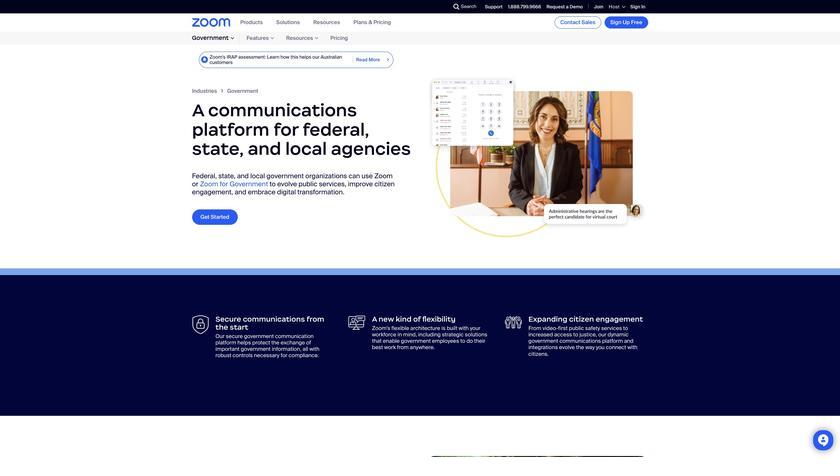 Task type: describe. For each thing, give the bounding box(es) containing it.
team standing image
[[505, 316, 522, 330]]

federal, state, and local government organizations can use zoom or
[[192, 172, 393, 189]]

from inside secure communications from the start our secure government communication platform helps protect the exchange of important government information, all with robust controls necessary for compliance.
[[307, 315, 324, 324]]

secure communications from the start our secure government communication platform helps protect the exchange of important government information, all with robust controls necessary for compliance.
[[216, 315, 324, 359]]

their
[[474, 338, 486, 345]]

necessary
[[254, 352, 280, 359]]

products button
[[240, 19, 263, 26]]

1 horizontal spatial the
[[272, 340, 280, 347]]

sign in link
[[631, 4, 646, 10]]

a communications platform for federal, state, and local agencies
[[192, 99, 411, 160]]

government for 'government' popup button
[[192, 34, 229, 42]]

strategic
[[442, 332, 464, 339]]

expanding
[[529, 315, 568, 324]]

features
[[247, 35, 269, 42]]

your
[[470, 325, 481, 332]]

best
[[372, 344, 383, 351]]

expanding citizen engagement from video-first public safety services to increased access to justice, our dynamic government communications platform and integrations evolve the way you connect with citizens.
[[529, 315, 643, 358]]

1.888.799.9666
[[508, 4, 541, 10]]

mind,
[[403, 332, 417, 339]]

zoom inside the federal, state, and local government organizations can use zoom or
[[375, 172, 393, 180]]

up
[[623, 19, 630, 26]]

1 vertical spatial pricing
[[331, 35, 348, 42]]

safety
[[586, 325, 600, 332]]

resources for government
[[286, 35, 313, 42]]

integrations
[[529, 344, 558, 351]]

solutions
[[465, 332, 488, 339]]

video-
[[543, 325, 559, 332]]

to left justice, at the right
[[574, 332, 578, 339]]

join link
[[594, 4, 604, 10]]

government for government link
[[227, 88, 258, 95]]

support
[[485, 4, 503, 10]]

federal,
[[303, 119, 369, 140]]

free
[[631, 19, 643, 26]]

the inside expanding citizen engagement from video-first public safety services to increased access to justice, our dynamic government communications platform and integrations evolve the way you connect with citizens.
[[576, 344, 584, 351]]

citizen inside expanding citizen engagement from video-first public safety services to increased access to justice, our dynamic government communications platform and integrations evolve the way you connect with citizens.
[[569, 315, 594, 324]]

australian
[[321, 54, 342, 60]]

our inside "zoom's irap assessment: learn how this helps our australian customers"
[[313, 54, 320, 60]]

start
[[230, 323, 248, 332]]

communication
[[275, 333, 314, 340]]

you
[[596, 344, 605, 351]]

kind
[[396, 315, 412, 324]]

in
[[642, 4, 646, 10]]

for inside secure communications from the start our secure government communication platform helps protect the exchange of important government information, all with robust controls necessary for compliance.
[[281, 352, 287, 359]]

to down engagement
[[624, 325, 628, 332]]

government up necessary
[[244, 333, 274, 340]]

solutions
[[276, 19, 300, 26]]

zoom's inside a new kind of flexibility zoom's flexible architecture is built with your workforce in mind, including strategic solutions that enable government employees to do their best work from anywhere.
[[372, 325, 390, 332]]

first
[[559, 325, 568, 332]]

started
[[211, 214, 229, 221]]

a
[[566, 4, 569, 10]]

search image
[[453, 4, 460, 10]]

with inside secure communications from the start our secure government communication platform helps protect the exchange of important government information, all with robust controls necessary for compliance.
[[310, 346, 320, 353]]

or
[[192, 180, 198, 189]]

how
[[281, 54, 290, 60]]

enable
[[383, 338, 400, 345]]

flexibility
[[423, 315, 456, 324]]

dynamic
[[608, 332, 629, 339]]

and inside expanding citizen engagement from video-first public safety services to increased access to justice, our dynamic government communications platform and integrations evolve the way you connect with citizens.
[[624, 338, 634, 345]]

plans
[[354, 19, 367, 26]]

products
[[240, 19, 263, 26]]

zoom's irap assessment: learn how this helps our australian customers
[[210, 54, 342, 66]]

sign up free
[[611, 19, 643, 26]]

host button
[[609, 4, 625, 10]]

zoom for government link
[[200, 180, 268, 189]]

platform inside expanding citizen engagement from video-first public safety services to increased access to justice, our dynamic government communications platform and integrations evolve the way you connect with citizens.
[[602, 338, 623, 345]]

improve
[[348, 180, 373, 189]]

pricing link
[[324, 33, 355, 43]]

in
[[398, 332, 402, 339]]

zoom logo image
[[192, 18, 230, 27]]

get started
[[200, 214, 229, 221]]

all
[[303, 346, 308, 353]]

plans & pricing
[[354, 19, 391, 26]]

services
[[602, 325, 622, 332]]

helps inside secure communications from the start our secure government communication platform helps protect the exchange of important government information, all with robust controls necessary for compliance.
[[238, 340, 251, 347]]

a new kind of flexibility zoom's flexible architecture is built with your workforce in mind, including strategic solutions that enable government employees to do their best work from anywhere.
[[372, 315, 488, 351]]

search
[[461, 3, 477, 9]]

to inside a new kind of flexibility zoom's flexible architecture is built with your workforce in mind, including strategic solutions that enable government employees to do their best work from anywhere.
[[461, 338, 466, 345]]

request a demo link
[[547, 4, 583, 10]]

plans & pricing link
[[354, 19, 391, 26]]

contact sales link
[[555, 16, 602, 29]]

new
[[379, 315, 394, 324]]

engagement
[[596, 315, 643, 324]]

1 vertical spatial for
[[220, 180, 228, 189]]

join
[[594, 4, 604, 10]]

request
[[547, 4, 565, 10]]

get
[[200, 214, 210, 221]]

flexible
[[392, 325, 409, 332]]

host
[[609, 4, 620, 10]]

to inside to evolve public services, improve citizen engagement, and embrace digital transformation.
[[270, 180, 276, 189]]

government link
[[227, 88, 258, 95]]

protect
[[252, 340, 270, 347]]

0 horizontal spatial zoom
[[200, 180, 218, 189]]

controls
[[233, 352, 253, 359]]

government down secure
[[241, 346, 271, 353]]



Task type: locate. For each thing, give the bounding box(es) containing it.
1 horizontal spatial of
[[413, 315, 421, 324]]

0 horizontal spatial our
[[313, 54, 320, 60]]

connect
[[606, 344, 627, 351]]

our
[[216, 333, 225, 340]]

learn
[[267, 54, 280, 60]]

helps right "this"
[[300, 54, 311, 60]]

state,
[[192, 138, 244, 160], [219, 172, 236, 180]]

pricing right &
[[374, 19, 391, 26]]

1 vertical spatial zoom's
[[372, 325, 390, 332]]

1 vertical spatial resources button
[[280, 33, 324, 43]]

increased
[[529, 332, 553, 339]]

secure
[[226, 333, 243, 340]]

the up our
[[216, 323, 228, 332]]

state, inside the federal, state, and local government organizations can use zoom or
[[219, 172, 236, 180]]

sign inside sign up free link
[[611, 19, 622, 26]]

0 horizontal spatial helps
[[238, 340, 251, 347]]

sign left up
[[611, 19, 622, 26]]

for
[[274, 119, 299, 140], [220, 180, 228, 189], [281, 352, 287, 359]]

1 vertical spatial of
[[306, 340, 311, 347]]

way
[[586, 344, 595, 351]]

to
[[270, 180, 276, 189], [624, 325, 628, 332], [574, 332, 578, 339], [461, 338, 466, 345]]

of inside a new kind of flexibility zoom's flexible architecture is built with your workforce in mind, including strategic solutions that enable government employees to do their best work from anywhere.
[[413, 315, 421, 324]]

contact
[[561, 19, 581, 26]]

support link
[[485, 4, 503, 10]]

0 horizontal spatial public
[[299, 180, 318, 189]]

1 horizontal spatial with
[[459, 325, 469, 332]]

to left digital
[[270, 180, 276, 189]]

government inside popup button
[[192, 34, 229, 42]]

1 horizontal spatial pricing
[[374, 19, 391, 26]]

request a demo
[[547, 4, 583, 10]]

0 vertical spatial citizen
[[375, 180, 395, 189]]

of inside secure communications from the start our secure government communication platform helps protect the exchange of important government information, all with robust controls necessary for compliance.
[[306, 340, 311, 347]]

a for a communications platform for federal, state, and local agencies
[[192, 99, 204, 121]]

our up you
[[599, 332, 607, 339]]

1 horizontal spatial resources
[[313, 19, 340, 26]]

1 horizontal spatial sign
[[631, 4, 641, 10]]

use
[[362, 172, 373, 180]]

0 vertical spatial communications
[[208, 99, 357, 121]]

engagement,
[[192, 188, 233, 197]]

state, up federal,
[[192, 138, 244, 160]]

resources button
[[313, 19, 340, 26], [280, 33, 324, 43]]

0 vertical spatial for
[[274, 119, 299, 140]]

1 vertical spatial evolve
[[559, 344, 575, 351]]

state, inside a communications platform for federal, state, and local agencies
[[192, 138, 244, 160]]

1 vertical spatial public
[[569, 325, 584, 332]]

&
[[369, 19, 372, 26]]

None search field
[[429, 1, 455, 12]]

resources up "this"
[[286, 35, 313, 42]]

0 vertical spatial public
[[299, 180, 318, 189]]

information,
[[272, 346, 302, 353]]

platform inside secure communications from the start our secure government communication platform helps protect the exchange of important government information, all with robust controls necessary for compliance.
[[216, 340, 236, 347]]

2 horizontal spatial the
[[576, 344, 584, 351]]

evolve inside expanding citizen engagement from video-first public safety services to increased access to justice, our dynamic government communications platform and integrations evolve the way you connect with citizens.
[[559, 344, 575, 351]]

communications for government
[[243, 315, 305, 324]]

citizen up 'safety' at bottom
[[569, 315, 594, 324]]

our
[[313, 54, 320, 60], [599, 332, 607, 339]]

0 vertical spatial pricing
[[374, 19, 391, 26]]

more
[[369, 57, 380, 63]]

justice,
[[580, 332, 597, 339]]

read
[[356, 57, 368, 63]]

government inside the federal, state, and local government organizations can use zoom or
[[267, 172, 304, 180]]

0 horizontal spatial citizen
[[375, 180, 395, 189]]

1 vertical spatial sign
[[611, 19, 622, 26]]

government inside a new kind of flexibility zoom's flexible architecture is built with your workforce in mind, including strategic solutions that enable government employees to do their best work from anywhere.
[[401, 338, 431, 345]]

evolve inside to evolve public services, improve citizen engagement, and embrace digital transformation.
[[277, 180, 297, 189]]

woman sitting at a desk image
[[427, 76, 648, 238]]

with inside expanding citizen engagement from video-first public safety services to increased access to justice, our dynamic government communications platform and integrations evolve the way you connect with citizens.
[[628, 344, 638, 351]]

shield with lock image
[[192, 316, 209, 334]]

a inside a communications platform for federal, state, and local agencies
[[192, 99, 204, 121]]

resources button for products
[[313, 19, 340, 26]]

public
[[299, 180, 318, 189], [569, 325, 584, 332]]

platform inside a communications platform for federal, state, and local agencies
[[192, 119, 270, 140]]

0 vertical spatial a
[[192, 99, 204, 121]]

this
[[291, 54, 299, 60]]

1 horizontal spatial zoom's
[[372, 325, 390, 332]]

the
[[216, 323, 228, 332], [272, 340, 280, 347], [576, 344, 584, 351]]

demo
[[570, 4, 583, 10]]

to left do
[[461, 338, 466, 345]]

with
[[459, 325, 469, 332], [628, 344, 638, 351], [310, 346, 320, 353]]

1 vertical spatial a
[[372, 315, 377, 324]]

helps up controls at the left bottom of page
[[238, 340, 251, 347]]

0 horizontal spatial a
[[192, 99, 204, 121]]

embrace
[[248, 188, 276, 197]]

sign
[[631, 4, 641, 10], [611, 19, 622, 26]]

of
[[413, 315, 421, 324], [306, 340, 311, 347]]

0 horizontal spatial evolve
[[277, 180, 297, 189]]

resources for products
[[313, 19, 340, 26]]

zoom's
[[210, 54, 226, 60], [372, 325, 390, 332]]

state, up engagement,
[[219, 172, 236, 180]]

from right "work" at the bottom left
[[397, 344, 409, 351]]

1 vertical spatial state,
[[219, 172, 236, 180]]

our left australian
[[313, 54, 320, 60]]

government down architecture
[[401, 338, 431, 345]]

1 horizontal spatial evolve
[[559, 344, 575, 351]]

0 horizontal spatial of
[[306, 340, 311, 347]]

government up the citizens.
[[529, 338, 559, 345]]

0 horizontal spatial zoom's
[[210, 54, 226, 60]]

1 vertical spatial local
[[250, 172, 265, 180]]

government up digital
[[267, 172, 304, 180]]

0 horizontal spatial with
[[310, 346, 320, 353]]

sign for sign up free
[[611, 19, 622, 26]]

evolve
[[277, 180, 297, 189], [559, 344, 575, 351]]

communications for local
[[208, 99, 357, 121]]

pricing up australian
[[331, 35, 348, 42]]

that
[[372, 338, 382, 345]]

employees
[[432, 338, 459, 345]]

local inside a communications platform for federal, state, and local agencies
[[285, 138, 327, 160]]

of up architecture
[[413, 315, 421, 324]]

zoom's left irap
[[210, 54, 226, 60]]

a communications platform for federal, state, and local agencies main content
[[0, 45, 841, 458]]

including
[[418, 332, 441, 339]]

2 vertical spatial communications
[[560, 338, 601, 345]]

zoom for government
[[200, 180, 268, 189]]

0 horizontal spatial sign
[[611, 19, 622, 26]]

our inside expanding citizen engagement from video-first public safety services to increased access to justice, our dynamic government communications platform and integrations evolve the way you connect with citizens.
[[599, 332, 607, 339]]

helps
[[300, 54, 311, 60], [238, 340, 251, 347]]

transformation.
[[298, 188, 345, 197]]

citizen right use
[[375, 180, 395, 189]]

0 vertical spatial state,
[[192, 138, 244, 160]]

a for a new kind of flexibility zoom's flexible architecture is built with your workforce in mind, including strategic solutions that enable government employees to do their best work from anywhere.
[[372, 315, 377, 324]]

the left way at the right of page
[[576, 344, 584, 351]]

agencies
[[331, 138, 411, 160]]

0 vertical spatial from
[[307, 315, 324, 324]]

public right first
[[569, 325, 584, 332]]

sign up free link
[[605, 16, 648, 29]]

communications
[[208, 99, 357, 121], [243, 315, 305, 324], [560, 338, 601, 345]]

1 horizontal spatial citizen
[[569, 315, 594, 324]]

0 vertical spatial government
[[192, 34, 229, 42]]

0 vertical spatial zoom's
[[210, 54, 226, 60]]

local inside the federal, state, and local government organizations can use zoom or
[[250, 172, 265, 180]]

assessment:
[[239, 54, 266, 60]]

secure
[[216, 315, 241, 324]]

with inside a new kind of flexibility zoom's flexible architecture is built with your workforce in mind, including strategic solutions that enable government employees to do their best work from anywhere.
[[459, 325, 469, 332]]

services,
[[319, 180, 347, 189]]

1 vertical spatial government
[[227, 88, 258, 95]]

the right protect
[[272, 340, 280, 347]]

of up compliance.
[[306, 340, 311, 347]]

and inside the federal, state, and local government organizations can use zoom or
[[237, 172, 249, 180]]

public right digital
[[299, 180, 318, 189]]

1 horizontal spatial helps
[[300, 54, 311, 60]]

resources button up pricing link
[[313, 19, 340, 26]]

from
[[529, 325, 542, 332]]

for inside a communications platform for federal, state, and local agencies
[[274, 119, 299, 140]]

computer with speaking icon image
[[349, 316, 365, 331]]

evolve right embrace
[[277, 180, 297, 189]]

0 vertical spatial local
[[285, 138, 327, 160]]

federal,
[[192, 172, 217, 180]]

a down industries
[[192, 99, 204, 121]]

0 horizontal spatial the
[[216, 323, 228, 332]]

government
[[267, 172, 304, 180], [244, 333, 274, 340], [401, 338, 431, 345], [529, 338, 559, 345], [241, 346, 271, 353]]

government
[[192, 34, 229, 42], [227, 88, 258, 95], [230, 180, 268, 189]]

zoom
[[375, 172, 393, 180], [200, 180, 218, 189]]

anywhere.
[[410, 344, 435, 351]]

0 vertical spatial evolve
[[277, 180, 297, 189]]

0 horizontal spatial pricing
[[331, 35, 348, 42]]

industries
[[192, 88, 217, 95]]

0 horizontal spatial local
[[250, 172, 265, 180]]

0 vertical spatial our
[[313, 54, 320, 60]]

search image
[[453, 4, 460, 10]]

resources button up "this"
[[280, 33, 324, 43]]

0 vertical spatial resources button
[[313, 19, 340, 26]]

solutions button
[[276, 19, 300, 26]]

resources up pricing link
[[313, 19, 340, 26]]

citizen
[[375, 180, 395, 189], [569, 315, 594, 324]]

and inside a communications platform for federal, state, and local agencies
[[248, 138, 281, 160]]

a left new on the left of the page
[[372, 315, 377, 324]]

1 horizontal spatial zoom
[[375, 172, 393, 180]]

access
[[555, 332, 572, 339]]

with right connect
[[628, 344, 638, 351]]

1 horizontal spatial our
[[599, 332, 607, 339]]

citizen inside to evolve public services, improve citizen engagement, and embrace digital transformation.
[[375, 180, 395, 189]]

1 vertical spatial citizen
[[569, 315, 594, 324]]

built
[[447, 325, 458, 332]]

0 vertical spatial of
[[413, 315, 421, 324]]

public inside to evolve public services, improve citizen engagement, and embrace digital transformation.
[[299, 180, 318, 189]]

from inside a new kind of flexibility zoom's flexible architecture is built with your workforce in mind, including strategic solutions that enable government employees to do their best work from anywhere.
[[397, 344, 409, 351]]

1 horizontal spatial a
[[372, 315, 377, 324]]

sign for sign in
[[631, 4, 641, 10]]

helps inside "zoom's irap assessment: learn how this helps our australian customers"
[[300, 54, 311, 60]]

2 vertical spatial for
[[281, 352, 287, 359]]

digital
[[277, 188, 296, 197]]

customers
[[210, 59, 233, 66]]

robust
[[216, 352, 231, 359]]

with right all
[[310, 346, 320, 353]]

1 vertical spatial resources
[[286, 35, 313, 42]]

1 vertical spatial from
[[397, 344, 409, 351]]

0 vertical spatial resources
[[313, 19, 340, 26]]

zoom's inside "zoom's irap assessment: learn how this helps our australian customers"
[[210, 54, 226, 60]]

1 horizontal spatial public
[[569, 325, 584, 332]]

1 vertical spatial helps
[[238, 340, 251, 347]]

from up the communication
[[307, 315, 324, 324]]

communications inside expanding citizen engagement from video-first public safety services to increased access to justice, our dynamic government communications platform and integrations evolve the way you connect with citizens.
[[560, 338, 601, 345]]

features button
[[240, 33, 280, 43]]

public inside expanding citizen engagement from video-first public safety services to increased access to justice, our dynamic government communications platform and integrations evolve the way you connect with citizens.
[[569, 325, 584, 332]]

resources button for government
[[280, 33, 324, 43]]

sign left in
[[631, 4, 641, 10]]

do
[[467, 338, 473, 345]]

communications inside secure communications from the start our secure government communication platform helps protect the exchange of important government information, all with robust controls necessary for compliance.
[[243, 315, 305, 324]]

a
[[192, 99, 204, 121], [372, 315, 377, 324]]

government button
[[192, 33, 240, 43]]

communications inside a communications platform for federal, state, and local agencies
[[208, 99, 357, 121]]

1 horizontal spatial local
[[285, 138, 327, 160]]

0 vertical spatial helps
[[300, 54, 311, 60]]

zoom right use
[[375, 172, 393, 180]]

industries link
[[192, 88, 227, 95]]

and inside to evolve public services, improve citizen engagement, and embrace digital transformation.
[[235, 188, 246, 197]]

0 horizontal spatial resources
[[286, 35, 313, 42]]

0 vertical spatial sign
[[631, 4, 641, 10]]

sales
[[582, 19, 596, 26]]

evolve down access at bottom
[[559, 344, 575, 351]]

0 horizontal spatial from
[[307, 315, 324, 324]]

2 horizontal spatial with
[[628, 344, 638, 351]]

sign in
[[631, 4, 646, 10]]

a inside a new kind of flexibility zoom's flexible architecture is built with your workforce in mind, including strategic solutions that enable government employees to do their best work from anywhere.
[[372, 315, 377, 324]]

zoom's down new on the left of the page
[[372, 325, 390, 332]]

is
[[442, 325, 446, 332]]

1 vertical spatial our
[[599, 332, 607, 339]]

can
[[349, 172, 360, 180]]

workforce
[[372, 332, 397, 339]]

to evolve public services, improve citizen engagement, and embrace digital transformation.
[[192, 180, 395, 197]]

zoom right or
[[200, 180, 218, 189]]

government inside expanding citizen engagement from video-first public safety services to increased access to justice, our dynamic government communications platform and integrations evolve the way you connect with citizens.
[[529, 338, 559, 345]]

2 vertical spatial government
[[230, 180, 268, 189]]

1 vertical spatial communications
[[243, 315, 305, 324]]

with right built
[[459, 325, 469, 332]]

1 horizontal spatial from
[[397, 344, 409, 351]]

architecture
[[411, 325, 440, 332]]

exchange
[[281, 340, 305, 347]]



Task type: vqa. For each thing, say whether or not it's contained in the screenshot.
acciojob image
no



